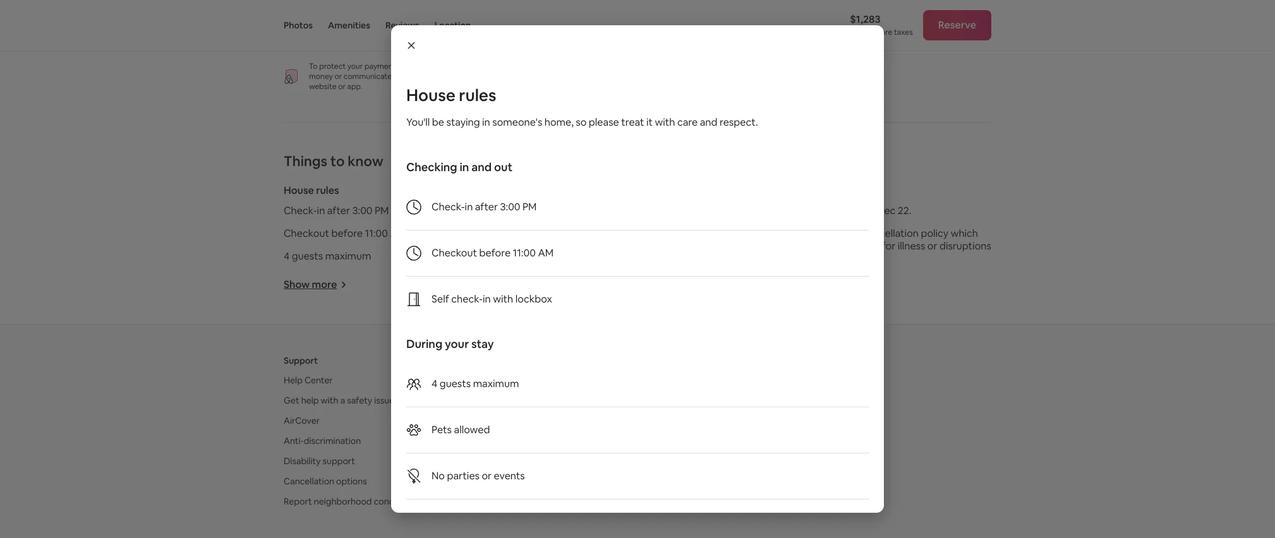 Task type: vqa. For each thing, say whether or not it's contained in the screenshot.
WITH to the middle
yes



Task type: describe. For each thing, give the bounding box(es) containing it.
maximum inside house rules dialog
[[473, 377, 519, 391]]

airbnb
[[444, 72, 468, 82]]

payment,
[[365, 61, 398, 72]]

0 vertical spatial 4 guests maximum
[[284, 250, 371, 263]]

for inside review the host's full cancellation policy which applies even if you cancel for illness or disruptions caused by covid-19.
[[882, 240, 896, 253]]

in up stay
[[483, 293, 491, 306]]

of
[[421, 72, 429, 82]]

0 vertical spatial maximum
[[325, 250, 371, 263]]

host
[[340, 24, 363, 37]]

check- inside house rules dialog
[[432, 200, 465, 214]]

by
[[798, 252, 810, 266]]

taxes
[[895, 27, 913, 37]]

which
[[951, 227, 979, 240]]

money
[[309, 72, 333, 82]]

amenities button
[[328, 0, 370, 51]]

anti-discrimination link
[[284, 436, 361, 447]]

1 horizontal spatial and
[[700, 116, 718, 129]]

care
[[678, 116, 698, 129]]

or inside house rules dialog
[[482, 470, 492, 483]]

free cancellation before dec 22.
[[763, 204, 912, 218]]

cancellation
[[284, 476, 334, 488]]

dec
[[877, 204, 896, 218]]

policy
[[921, 227, 949, 240]]

house for check-
[[284, 184, 314, 197]]

protect
[[319, 61, 346, 72]]

check-in after 3:00 pm inside house rules dialog
[[432, 200, 537, 214]]

amenities
[[328, 20, 370, 31]]

applies
[[763, 240, 796, 253]]

in right checking
[[460, 160, 469, 174]]

app.
[[347, 82, 363, 92]]

$1,283 total before taxes
[[850, 13, 913, 37]]

website
[[309, 82, 337, 92]]

photos
[[284, 20, 313, 31]]

0 vertical spatial cancellation
[[785, 204, 841, 218]]

0 horizontal spatial after
[[327, 204, 350, 218]]

options
[[336, 476, 367, 488]]

caused
[[763, 252, 796, 266]]

report neighborhood concern link
[[284, 496, 407, 508]]

please
[[589, 116, 619, 129]]

stay
[[472, 337, 494, 351]]

anti-discrimination
[[284, 436, 361, 447]]

things
[[284, 152, 328, 170]]

pets allowed
[[432, 424, 490, 437]]

discrimination
[[304, 436, 361, 447]]

no parties or events
[[432, 470, 525, 483]]

support
[[323, 456, 355, 467]]

your inside to protect your payment, never transfer money or communicate outside of the airbnb website or app.
[[348, 61, 363, 72]]

someone's
[[493, 116, 543, 129]]

checkout before 11:00 am inside house rules dialog
[[432, 247, 554, 260]]

parties
[[447, 470, 480, 483]]

house rules dialog
[[391, 25, 884, 539]]

0 horizontal spatial check-
[[284, 204, 317, 218]]

after inside house rules dialog
[[475, 200, 498, 214]]

during your stay
[[406, 337, 494, 351]]

more
[[312, 278, 337, 292]]

0 horizontal spatial 3:00
[[352, 204, 373, 218]]

3:00 inside house rules dialog
[[500, 200, 521, 214]]

disability support
[[284, 456, 355, 467]]

19.
[[847, 252, 859, 266]]

in down checking in and out
[[465, 200, 473, 214]]

safety
[[347, 395, 372, 407]]

full
[[847, 227, 861, 240]]

concern
[[374, 496, 407, 508]]

if
[[822, 240, 828, 253]]

report neighborhood concern
[[284, 496, 407, 508]]

or right the money
[[335, 72, 342, 82]]

lockbox
[[516, 293, 552, 306]]

0 horizontal spatial with
[[321, 395, 339, 407]]

0 horizontal spatial am
[[390, 227, 406, 240]]

review
[[763, 227, 796, 240]]

report
[[284, 496, 312, 508]]

show
[[284, 278, 310, 292]]

house for you'll
[[406, 85, 456, 106]]

airbnb-friendly apartments link
[[522, 476, 633, 488]]

0 vertical spatial guests
[[292, 250, 323, 263]]

during
[[406, 337, 443, 351]]

photos button
[[284, 0, 313, 51]]

get help with a safety issue
[[284, 395, 395, 407]]

0 horizontal spatial checkout before 11:00 am
[[284, 227, 406, 240]]

cancel
[[850, 240, 880, 253]]

the inside review the host's full cancellation policy which applies even if you cancel for illness or disruptions caused by covid-19.
[[798, 227, 814, 240]]

it
[[647, 116, 653, 129]]

11:00 inside house rules dialog
[[513, 247, 536, 260]]

review the host's full cancellation policy which applies even if you cancel for illness or disruptions caused by covid-19.
[[763, 227, 992, 266]]

not
[[652, 204, 668, 218]]

before inside house rules dialog
[[480, 247, 511, 260]]

noise
[[582, 250, 607, 263]]

total
[[850, 27, 868, 37]]

required
[[671, 204, 710, 218]]

airbnb-
[[522, 476, 552, 488]]

alarm
[[557, 227, 583, 240]]

out
[[494, 160, 513, 174]]

allowed
[[454, 424, 490, 437]]

show more button
[[284, 278, 347, 292]]

apartments
[[585, 476, 633, 488]]

4 guests maximum inside house rules dialog
[[432, 377, 519, 391]]

help
[[284, 375, 303, 386]]

covid-
[[812, 252, 847, 266]]



Task type: locate. For each thing, give the bounding box(es) containing it.
1 vertical spatial checkout
[[432, 247, 477, 260]]

self
[[432, 293, 449, 306]]

maximum
[[325, 250, 371, 263], [473, 377, 519, 391]]

rules for after
[[316, 184, 339, 197]]

after
[[475, 200, 498, 214], [327, 204, 350, 218]]

1 horizontal spatial cancellation
[[863, 227, 919, 240]]

0 horizontal spatial 11:00
[[365, 227, 388, 240]]

1 vertical spatial the
[[798, 227, 814, 240]]

maximum down stay
[[473, 377, 519, 391]]

1 vertical spatial 4
[[432, 377, 438, 391]]

after down to
[[327, 204, 350, 218]]

0 horizontal spatial house
[[284, 184, 314, 197]]

1 vertical spatial with
[[493, 293, 513, 306]]

house
[[406, 85, 456, 106], [284, 184, 314, 197]]

monoxide
[[560, 204, 607, 218]]

to protect your payment, never transfer money or communicate outside of the airbnb website or app.
[[309, 61, 468, 92]]

checkout up 'check-'
[[432, 247, 477, 260]]

1 vertical spatial 4 guests maximum
[[432, 377, 519, 391]]

0 horizontal spatial the
[[430, 72, 442, 82]]

in down things to know
[[317, 204, 325, 218]]

0 horizontal spatial check-in after 3:00 pm
[[284, 204, 389, 218]]

checkout before 11:00 am up "self check-in with lockbox"
[[432, 247, 554, 260]]

check-in after 3:00 pm
[[432, 200, 537, 214], [284, 204, 389, 218]]

am
[[390, 227, 406, 240], [538, 247, 554, 260]]

things to know
[[284, 152, 384, 170]]

for left noise
[[567, 250, 580, 263]]

4 inside house rules dialog
[[432, 377, 438, 391]]

1 vertical spatial your
[[445, 337, 469, 351]]

checkout inside house rules dialog
[[432, 247, 477, 260]]

before
[[869, 27, 893, 37], [844, 204, 875, 218], [332, 227, 363, 240], [480, 247, 511, 260]]

get
[[284, 395, 299, 407]]

0 horizontal spatial your
[[348, 61, 363, 72]]

4 guests maximum up more
[[284, 250, 371, 263]]

respect.
[[720, 116, 758, 129]]

your up app.
[[348, 61, 363, 72]]

friendly
[[552, 476, 583, 488]]

you'll be staying in someone's home, so please treat it with care and respect.
[[406, 116, 758, 129]]

guests up show more
[[292, 250, 323, 263]]

check- down things
[[284, 204, 317, 218]]

1 horizontal spatial the
[[798, 227, 814, 240]]

0 vertical spatial 11:00
[[365, 227, 388, 240]]

and right the care
[[700, 116, 718, 129]]

rules down airbnb
[[459, 85, 497, 106]]

self check-in with lockbox
[[432, 293, 552, 306]]

1 horizontal spatial checkout
[[432, 247, 477, 260]]

illness
[[898, 240, 926, 253]]

22.
[[898, 204, 912, 218]]

reserve
[[939, 18, 977, 32]]

checkout before 11:00 am
[[284, 227, 406, 240], [432, 247, 554, 260]]

to
[[309, 61, 318, 72]]

reserve button
[[923, 10, 992, 40]]

get help with a safety issue link
[[284, 395, 395, 407]]

0 horizontal spatial and
[[472, 160, 492, 174]]

house rules for in
[[284, 184, 339, 197]]

with right the it in the right of the page
[[655, 116, 675, 129]]

transfer
[[421, 61, 448, 72]]

rules down things to know
[[316, 184, 339, 197]]

0 horizontal spatial house rules
[[284, 184, 339, 197]]

1 horizontal spatial house
[[406, 85, 456, 106]]

1 horizontal spatial guests
[[440, 377, 471, 391]]

even
[[798, 240, 820, 253]]

0 horizontal spatial 4 guests maximum
[[284, 250, 371, 263]]

reviews button
[[386, 0, 420, 51]]

events
[[494, 470, 525, 483]]

1 horizontal spatial for
[[882, 240, 896, 253]]

0 horizontal spatial guests
[[292, 250, 323, 263]]

help center link
[[284, 375, 333, 386]]

checkout up show more
[[284, 227, 329, 240]]

4 guests maximum down stay
[[432, 377, 519, 391]]

pm down the know
[[375, 204, 389, 218]]

check- down checking in and out
[[432, 200, 465, 214]]

contact host
[[299, 24, 363, 37]]

0 horizontal spatial for
[[567, 250, 580, 263]]

show more
[[284, 278, 337, 292]]

potential for noise
[[523, 250, 607, 263]]

4 guests maximum
[[284, 250, 371, 263], [432, 377, 519, 391]]

1 horizontal spatial maximum
[[473, 377, 519, 391]]

cancellation down dec
[[863, 227, 919, 240]]

0 vertical spatial am
[[390, 227, 406, 240]]

aircover link
[[284, 415, 320, 427]]

disability
[[284, 456, 321, 467]]

contact host link
[[284, 16, 378, 46]]

issue
[[374, 395, 395, 407]]

1 horizontal spatial rules
[[459, 85, 497, 106]]

1 horizontal spatial am
[[538, 247, 554, 260]]

disruptions
[[940, 240, 992, 253]]

1 vertical spatial guests
[[440, 377, 471, 391]]

before down $1,283
[[869, 27, 893, 37]]

treat
[[622, 116, 644, 129]]

rules for staying
[[459, 85, 497, 106]]

0 vertical spatial with
[[655, 116, 675, 129]]

a
[[341, 395, 345, 407]]

the
[[430, 72, 442, 82], [798, 227, 814, 240]]

location
[[435, 20, 471, 31]]

house rules down airbnb
[[406, 85, 497, 106]]

1 horizontal spatial check-in after 3:00 pm
[[432, 200, 537, 214]]

1 vertical spatial 11:00
[[513, 247, 536, 260]]

be
[[432, 116, 444, 129]]

1 horizontal spatial check-
[[432, 200, 465, 214]]

0 vertical spatial house
[[406, 85, 456, 106]]

0 vertical spatial and
[[700, 116, 718, 129]]

and
[[700, 116, 718, 129], [472, 160, 492, 174]]

or inside review the host's full cancellation policy which applies even if you cancel for illness or disruptions caused by covid-19.
[[928, 240, 938, 253]]

pm inside house rules dialog
[[523, 200, 537, 214]]

reviews
[[386, 20, 420, 31]]

am inside house rules dialog
[[538, 247, 554, 260]]

1 horizontal spatial your
[[445, 337, 469, 351]]

smoke
[[523, 227, 555, 240]]

1 horizontal spatial with
[[493, 293, 513, 306]]

cancellation inside review the host's full cancellation policy which applies even if you cancel for illness or disruptions caused by covid-19.
[[863, 227, 919, 240]]

2 horizontal spatial with
[[655, 116, 675, 129]]

or left app.
[[338, 82, 346, 92]]

1 horizontal spatial checkout before 11:00 am
[[432, 247, 554, 260]]

carbon
[[523, 204, 558, 218]]

checkout before 11:00 am up more
[[284, 227, 406, 240]]

0 vertical spatial the
[[430, 72, 442, 82]]

house inside dialog
[[406, 85, 456, 106]]

cancellation up host's
[[785, 204, 841, 218]]

disability support link
[[284, 456, 355, 467]]

location button
[[435, 0, 471, 51]]

3:00 left carbon
[[500, 200, 521, 214]]

check-in after 3:00 pm down to
[[284, 204, 389, 218]]

center
[[305, 375, 333, 386]]

for
[[882, 240, 896, 253], [567, 250, 580, 263]]

0 vertical spatial checkout before 11:00 am
[[284, 227, 406, 240]]

0 vertical spatial rules
[[459, 85, 497, 106]]

house rules for be
[[406, 85, 497, 106]]

pets
[[432, 424, 452, 437]]

the left if
[[798, 227, 814, 240]]

before up full
[[844, 204, 875, 218]]

communicate
[[344, 72, 392, 82]]

3:00 down the know
[[352, 204, 373, 218]]

before inside $1,283 total before taxes
[[869, 27, 893, 37]]

cancellation options
[[284, 476, 367, 488]]

to
[[331, 152, 345, 170]]

neighborhood
[[314, 496, 372, 508]]

4 up show
[[284, 250, 290, 263]]

aircover
[[284, 415, 320, 427]]

detector
[[609, 204, 650, 218]]

airbnb-friendly apartments
[[522, 476, 633, 488]]

1 horizontal spatial 11:00
[[513, 247, 536, 260]]

staying
[[447, 116, 480, 129]]

rules inside dialog
[[459, 85, 497, 106]]

1 horizontal spatial 4
[[432, 377, 438, 391]]

maximum up more
[[325, 250, 371, 263]]

1 vertical spatial and
[[472, 160, 492, 174]]

for left the illness
[[882, 240, 896, 253]]

4
[[284, 250, 290, 263], [432, 377, 438, 391]]

0 vertical spatial your
[[348, 61, 363, 72]]

0 horizontal spatial 4
[[284, 250, 290, 263]]

guests
[[292, 250, 323, 263], [440, 377, 471, 391]]

2 vertical spatial with
[[321, 395, 339, 407]]

potential
[[523, 250, 564, 263]]

before up "self check-in with lockbox"
[[480, 247, 511, 260]]

1 horizontal spatial house rules
[[406, 85, 497, 106]]

with left a
[[321, 395, 339, 407]]

0 horizontal spatial pm
[[375, 204, 389, 218]]

host's
[[816, 227, 845, 240]]

you'll
[[406, 116, 430, 129]]

contact
[[299, 24, 338, 37]]

1 vertical spatial am
[[538, 247, 554, 260]]

after down 'out'
[[475, 200, 498, 214]]

checking in and out
[[406, 160, 513, 174]]

1 horizontal spatial 3:00
[[500, 200, 521, 214]]

guests inside house rules dialog
[[440, 377, 471, 391]]

or
[[335, 72, 342, 82], [338, 82, 346, 92], [928, 240, 938, 253], [482, 470, 492, 483]]

1 horizontal spatial after
[[475, 200, 498, 214]]

1 vertical spatial cancellation
[[863, 227, 919, 240]]

free
[[763, 204, 783, 218]]

house down of
[[406, 85, 456, 106]]

1 vertical spatial maximum
[[473, 377, 519, 391]]

0 vertical spatial checkout
[[284, 227, 329, 240]]

house rules inside dialog
[[406, 85, 497, 106]]

carbon monoxide detector not required
[[523, 204, 710, 218]]

0 horizontal spatial cancellation
[[785, 204, 841, 218]]

1 vertical spatial house rules
[[284, 184, 339, 197]]

1 vertical spatial checkout before 11:00 am
[[432, 247, 554, 260]]

before up more
[[332, 227, 363, 240]]

pm up smoke
[[523, 200, 537, 214]]

1 horizontal spatial pm
[[523, 200, 537, 214]]

cancellation options link
[[284, 476, 367, 488]]

home,
[[545, 116, 574, 129]]

with left lockbox
[[493, 293, 513, 306]]

in right staying in the top of the page
[[482, 116, 490, 129]]

0 horizontal spatial rules
[[316, 184, 339, 197]]

4 down during in the bottom left of the page
[[432, 377, 438, 391]]

1 vertical spatial house
[[284, 184, 314, 197]]

house rules down things
[[284, 184, 339, 197]]

your left stay
[[445, 337, 469, 351]]

the right of
[[430, 72, 442, 82]]

0 vertical spatial 4
[[284, 250, 290, 263]]

support
[[284, 355, 318, 367]]

and left 'out'
[[472, 160, 492, 174]]

outside
[[394, 72, 420, 82]]

0 horizontal spatial checkout
[[284, 227, 329, 240]]

or right the illness
[[928, 240, 938, 253]]

1 vertical spatial rules
[[316, 184, 339, 197]]

house down things
[[284, 184, 314, 197]]

check-in after 3:00 pm down 'out'
[[432, 200, 537, 214]]

0 vertical spatial house rules
[[406, 85, 497, 106]]

no
[[432, 470, 445, 483]]

the inside to protect your payment, never transfer money or communicate outside of the airbnb website or app.
[[430, 72, 442, 82]]

1 horizontal spatial 4 guests maximum
[[432, 377, 519, 391]]

or left events
[[482, 470, 492, 483]]

your inside house rules dialog
[[445, 337, 469, 351]]

guests down during your stay
[[440, 377, 471, 391]]

0 horizontal spatial maximum
[[325, 250, 371, 263]]



